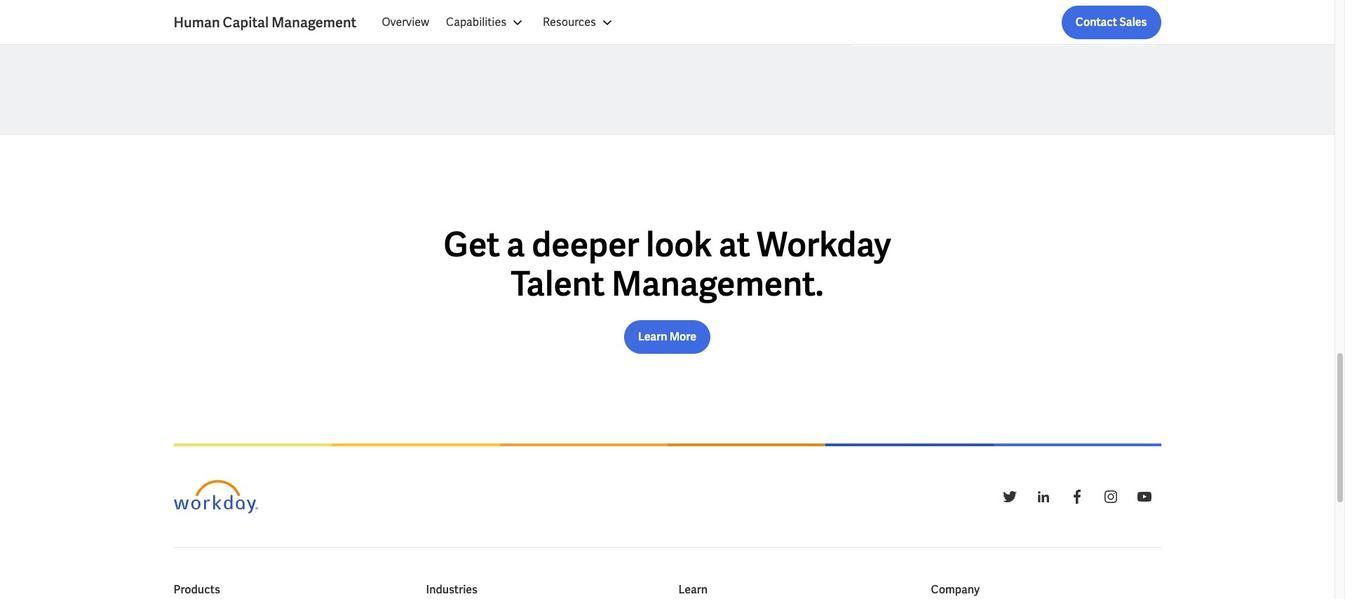 Task type: locate. For each thing, give the bounding box(es) containing it.
1 horizontal spatial learn
[[679, 583, 708, 598]]

1 vertical spatial learn
[[679, 583, 708, 598]]

menu
[[374, 6, 624, 39]]

capabilities button
[[438, 6, 535, 39]]

list containing overview
[[374, 6, 1162, 39]]

resources
[[543, 15, 596, 29]]

products
[[174, 583, 220, 598]]

get
[[444, 223, 500, 267]]

0 horizontal spatial learn
[[638, 330, 668, 344]]

human capital management
[[174, 13, 357, 32]]

0 vertical spatial learn
[[638, 330, 668, 344]]

management
[[272, 13, 357, 32]]

sales
[[1120, 15, 1148, 29]]

learn for learn more
[[638, 330, 668, 344]]

deeper
[[532, 223, 640, 267]]

go to youtube image
[[1136, 489, 1153, 506]]

go to facebook image
[[1069, 489, 1086, 506]]

look
[[646, 223, 712, 267]]

list
[[374, 6, 1162, 39]]

go to linkedin image
[[1035, 489, 1052, 506]]

learn
[[638, 330, 668, 344], [679, 583, 708, 598]]

more
[[670, 330, 697, 344]]

menu containing overview
[[374, 6, 624, 39]]

capital
[[223, 13, 269, 32]]



Task type: vqa. For each thing, say whether or not it's contained in the screenshot.
"prime"
no



Task type: describe. For each thing, give the bounding box(es) containing it.
resources button
[[535, 6, 624, 39]]

go to twitter image
[[1002, 489, 1018, 506]]

management.
[[612, 262, 824, 306]]

learn more
[[638, 330, 697, 344]]

contact
[[1076, 15, 1118, 29]]

go to instagram image
[[1103, 489, 1119, 506]]

contact sales link
[[1062, 6, 1162, 39]]

go to the homepage image
[[174, 481, 258, 514]]

contact sales
[[1076, 15, 1148, 29]]

a
[[507, 223, 525, 267]]

industries
[[426, 583, 478, 598]]

learn for learn
[[679, 583, 708, 598]]

overview
[[382, 15, 429, 29]]

get a deeper look at workday talent management.
[[444, 223, 891, 306]]

company
[[931, 583, 980, 598]]

capabilities
[[446, 15, 507, 29]]

human capital management link
[[174, 13, 374, 32]]

overview link
[[374, 6, 438, 39]]

talent
[[511, 262, 605, 306]]

learn more link
[[624, 321, 711, 354]]

workday
[[757, 223, 891, 267]]

at
[[719, 223, 750, 267]]

human
[[174, 13, 220, 32]]



